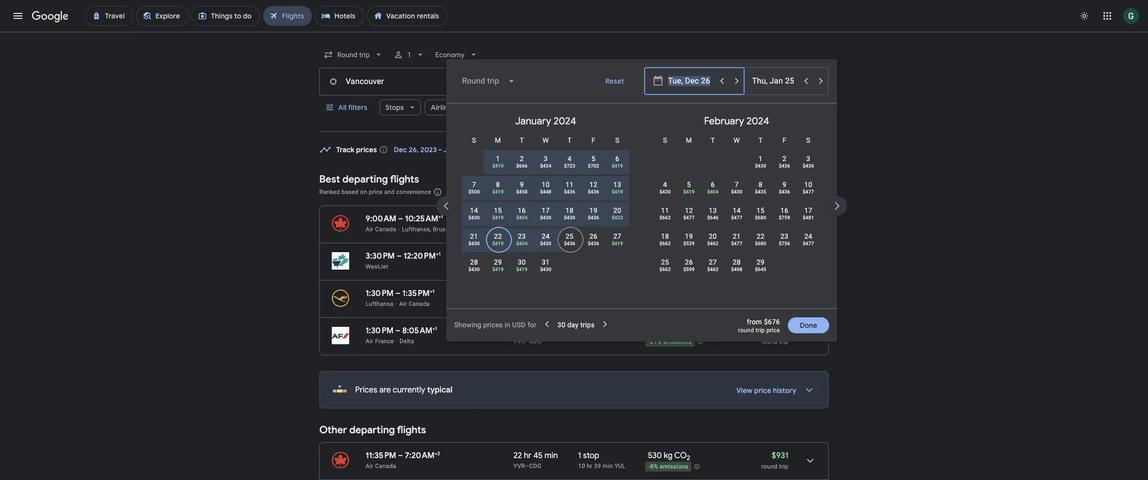 Task type: locate. For each thing, give the bounding box(es) containing it.
wed, jan 31 element
[[542, 257, 550, 267]]

1 24 from the left
[[542, 232, 550, 240]]

22 inside 22 $680
[[757, 232, 765, 240]]

hr left fri, jan 26 element
[[584, 226, 589, 233]]

29
[[494, 258, 502, 266], [757, 258, 765, 266]]

0 vertical spatial 18
[[566, 207, 574, 214]]

$462 right , 599 us dollars element
[[708, 267, 719, 272]]

, 419 us dollars element up mon, jan 8 element
[[493, 163, 504, 169]]

yvr for 9
[[514, 338, 525, 345]]

, 436 us dollars element right 24 $430
[[564, 241, 575, 246]]

mon, jan 8 element
[[496, 180, 500, 190]]

for inside search field
[[528, 321, 537, 329]]

24
[[542, 232, 550, 240], [805, 232, 813, 240]]

prices inside find the best price region
[[356, 145, 377, 154]]

8 $419
[[493, 181, 504, 195]]

2 vertical spatial 1 stop flight. element
[[578, 451, 600, 462]]

2 vertical spatial , 662 us dollars element
[[660, 267, 671, 272]]

1 vertical spatial 5
[[687, 181, 691, 189]]

air down 'leaves vancouver international airport at 1:30 pm on tuesday, december 26 and arrives at paris charles de gaulle airport at 1:35 pm on wednesday, december 27.' element
[[399, 301, 407, 308]]

$723
[[564, 163, 575, 169]]

$430 for 21
[[469, 241, 480, 246]]

january 2024
[[515, 115, 576, 127]]

3 up $434
[[544, 155, 548, 163]]

trip down from
[[756, 327, 765, 334]]

28 up , 498 us dollars element
[[733, 258, 741, 266]]

min for 16 hr 25 min
[[543, 214, 557, 224]]

, 759 us dollars element
[[779, 215, 790, 220]]

20 up "$423"
[[614, 207, 622, 214]]

total duration 9 hr 35 min. element
[[514, 326, 578, 337]]

1 vertical spatial , 662 us dollars element
[[660, 241, 671, 246]]

31
[[542, 258, 550, 266]]

26 for 26 $436
[[590, 232, 598, 240]]

1 15 from the left
[[494, 207, 502, 214]]

- inside 495 kg co 2 -14% emissions
[[649, 264, 650, 271]]

2 and from the left
[[630, 189, 641, 196]]

1 1 stop flight. element from the top
[[578, 214, 600, 225]]

2 , 462 us dollars element from the top
[[708, 267, 719, 272]]

0 vertical spatial $680
[[755, 215, 767, 220]]

total duration 22 hr 45 min. element
[[514, 451, 578, 462]]

0 horizontal spatial fees
[[536, 189, 548, 196]]

kg for 495
[[664, 251, 673, 261]]

thu, feb 1 element
[[759, 154, 763, 164]]

+ inside 1:30 pm – 1:35 pm + 1
[[430, 288, 433, 295]]

8 inside 8 $419
[[496, 181, 500, 189]]

0 horizontal spatial 18
[[566, 207, 574, 214]]

cdg down 45
[[529, 463, 542, 470]]

passenger
[[699, 189, 729, 196]]

delta
[[400, 338, 414, 345]]

$419 for 1
[[493, 163, 504, 169]]

23 $404
[[516, 232, 528, 246]]

2 up the "$666"
[[520, 155, 524, 163]]

row containing 7
[[462, 175, 630, 204]]

Departure time: 1:30 PM. text field
[[366, 326, 394, 336]]

2 - from the top
[[649, 339, 650, 345]]

11:35 pm – 7:20 am + 2
[[366, 450, 440, 461]]

, 419 us dollars element right 29 $419 at left bottom
[[516, 267, 528, 272]]

14 inside the 14 $477
[[733, 207, 741, 214]]

co right '11 $662' at the top right
[[674, 214, 686, 224]]

$419 for 29
[[493, 267, 504, 272]]

, 430 us dollars element for 24
[[540, 241, 552, 246]]

$680 up thu, feb 29 element at the bottom of page
[[755, 241, 767, 246]]

0 horizontal spatial 5
[[592, 155, 596, 163]]

prices left in on the bottom left
[[484, 321, 503, 329]]

row containing 18
[[653, 227, 821, 255]]

9 $458
[[516, 181, 528, 195]]

– inside 3:30 pm – 12:20 pm + 1
[[397, 251, 402, 261]]

1 vertical spatial -
[[649, 339, 650, 345]]

0 horizontal spatial 9
[[514, 326, 518, 336]]

, 645 us dollars element
[[755, 267, 767, 272]]

– up delta
[[396, 326, 401, 336]]

4 $430
[[660, 181, 671, 195]]

1:30 pm
[[366, 289, 394, 299], [366, 326, 394, 336]]

1 8 from the left
[[496, 181, 500, 189]]

cdg for 45
[[529, 463, 542, 470]]

1 f from the left
[[592, 136, 596, 144]]

30 $419
[[516, 258, 528, 272]]

stop for 1 stop 10 hr 39 min yul
[[583, 451, 600, 461]]

, 436 us dollars element up the fri, jan 19 element
[[588, 189, 599, 195]]

29 for 29 $645
[[757, 258, 765, 266]]

1 stop
[[578, 251, 600, 261]]

7 inside 7 $430
[[735, 181, 739, 189]]

11 for $662
[[661, 207, 669, 214]]

3 , 662 us dollars element from the top
[[660, 267, 671, 272]]

6 right mon, feb 5 element
[[711, 181, 715, 189]]

29 inside 29 $645
[[757, 258, 765, 266]]

canada down 'departure time: 11:35 pm.' text box
[[375, 463, 396, 470]]

showing prices in usd for
[[454, 321, 537, 329]]

hr inside 9 hr 35 min yvr – cdg
[[520, 326, 528, 336]]

4 inside 1 stop 4 hr 19 min yyz
[[578, 226, 582, 233]]

2 yvr from the top
[[514, 263, 525, 270]]

1 stop flight. element up fri, jan 26 element
[[578, 214, 600, 225]]

departing up on
[[343, 173, 388, 186]]

leaves vancouver international airport at 1:30 pm on tuesday, december 26 and arrives at paris charles de gaulle airport at 8:05 am on wednesday, december 27. element
[[366, 325, 437, 336]]

canada down arrival time: 1:35 pm on  wednesday, december 27. text field
[[409, 301, 430, 308]]

2 horizontal spatial 4
[[663, 181, 667, 189]]

7 inside '7 $500'
[[472, 181, 476, 189]]

3:30 pm
[[366, 251, 395, 261]]

4 up $723
[[568, 155, 572, 163]]

2 17 from the left
[[805, 207, 813, 214]]

tue, jan 16 element
[[518, 206, 526, 215]]

charges
[[607, 189, 629, 196]]

1220 US dollars text field
[[765, 326, 789, 336]]

5 up ', 702 us dollars' element at the top of page
[[592, 155, 596, 163]]

0 horizontal spatial 21
[[470, 232, 478, 240]]

flight details. leaves vancouver international airport at 11:35 pm on tuesday, december 26 and arrives at paris charles de gaulle airport at 7:20 am on thursday, december 28. image
[[799, 449, 823, 473]]

cdg inside 16 hr 25 min yvr – cdg
[[529, 226, 542, 233]]

price
[[369, 189, 383, 196], [767, 327, 780, 334], [755, 386, 772, 395]]

0 vertical spatial $662
[[660, 215, 671, 220]]

1 vertical spatial 13
[[709, 207, 717, 214]]

0 vertical spatial flights
[[390, 173, 419, 186]]

$404 for 6
[[708, 189, 719, 195]]

price right view
[[755, 386, 772, 395]]

1 1:30 pm from the top
[[366, 289, 394, 299]]

11 $436
[[564, 181, 575, 195]]

1:30 pm up 'lufthansa' on the bottom left
[[366, 289, 394, 299]]

23 inside 23 $756
[[781, 232, 789, 240]]

931 US dollars text field
[[772, 451, 789, 461]]

main content
[[320, 140, 829, 480]]

28 inside 28 $498
[[733, 258, 741, 266]]

, 436 us dollars element up thu, jan 18 element
[[564, 189, 575, 195]]

1 horizontal spatial 21
[[733, 232, 741, 240]]

$436 right 24 $430
[[564, 241, 575, 246]]

co inside 572 kg co 2 avg emissions
[[674, 214, 686, 224]]

23
[[518, 232, 526, 240], [781, 232, 789, 240]]

kg right the 495
[[664, 251, 673, 261]]

row group
[[833, 107, 1024, 305]]

 image
[[396, 338, 398, 345]]

0 horizontal spatial 29
[[494, 258, 502, 266]]

17 inside '17 $481'
[[805, 207, 813, 214]]

sat, feb 10 element
[[805, 180, 813, 190]]

13
[[614, 181, 622, 189], [709, 207, 717, 214]]

10
[[542, 181, 550, 189], [805, 181, 813, 189], [578, 463, 585, 470]]

0 horizontal spatial 26
[[590, 232, 598, 240]]

, 404 us dollars element for 23
[[516, 241, 528, 246]]

2 vertical spatial stop
[[583, 451, 600, 461]]

2 21 from the left
[[733, 232, 741, 240]]

tue, feb 6 element
[[711, 180, 715, 190]]

t up tue, jan 2 element
[[520, 136, 524, 144]]

yul
[[615, 463, 626, 470]]

21 down 14 $430
[[470, 232, 478, 240]]

25 inside 25 $436
[[566, 232, 574, 240]]

leaves vancouver international airport at 11:35 pm on tuesday, december 26 and arrives at paris charles de gaulle airport at 7:20 am on thursday, december 28. element
[[366, 450, 440, 461]]

26 for 26 $599
[[685, 258, 693, 266]]

1 7 from the left
[[472, 181, 476, 189]]

2024 for february 2024
[[747, 115, 770, 127]]

m down connecting
[[686, 136, 692, 144]]

$436 up fri, feb 9 element
[[779, 163, 790, 169]]

1 vertical spatial $462
[[708, 267, 719, 272]]

, 477 us dollars element for 14
[[731, 215, 743, 220]]

- down 530
[[649, 463, 650, 470]]

thu, feb 22 element
[[757, 231, 765, 241]]

showing
[[454, 321, 482, 329]]

, 723 us dollars element
[[564, 163, 575, 169]]

apply.
[[681, 189, 698, 196]]

3 stop from the top
[[583, 451, 600, 461]]

0 vertical spatial 30
[[518, 258, 526, 266]]

1 vertical spatial 11
[[661, 207, 669, 214]]

nonstop flight. element
[[578, 326, 609, 337]]

1 horizontal spatial m
[[686, 136, 692, 144]]

thu, jan 4 element
[[568, 154, 572, 164]]

2 stop from the top
[[583, 251, 600, 261]]

w up dates
[[543, 136, 549, 144]]

0 horizontal spatial 7
[[472, 181, 476, 189]]

, 404 us dollars element
[[708, 189, 719, 195], [516, 215, 528, 220], [516, 241, 528, 246]]

trip down $936 text field
[[779, 226, 789, 233]]

1 vertical spatial 20
[[709, 232, 717, 240]]

, 702 us dollars element
[[588, 163, 599, 169]]

2 inside 11:35 pm – 7:20 am + 2
[[438, 450, 440, 457]]

0 vertical spatial , 404 us dollars element
[[708, 189, 719, 195]]

12 for 12 $477
[[685, 207, 693, 214]]

8 $435
[[755, 181, 767, 195]]

0 horizontal spatial 30
[[518, 258, 526, 266]]

, 419 us dollars element left 30 $419
[[493, 267, 504, 272]]

yvr inside 11 hr 50 min yvr – cdg
[[514, 263, 525, 270]]

reset button
[[594, 69, 637, 93]]

airlines
[[431, 103, 456, 112], [459, 226, 480, 233]]

25 inside 25 $662
[[661, 258, 669, 266]]

25
[[533, 214, 541, 224], [566, 232, 574, 240], [661, 258, 669, 266]]

1 - from the top
[[649, 264, 650, 271]]

leaves vancouver international airport at 9:00 am on tuesday, december 26 and arrives at paris charles de gaulle airport at 10:25 am on wednesday, december 27. element
[[366, 214, 443, 224]]

26
[[590, 232, 598, 240], [685, 258, 693, 266]]

9 for hr
[[514, 326, 518, 336]]

sat, feb 3 element
[[807, 154, 811, 164]]

2024 inside find the best price region
[[464, 145, 481, 154]]

1 $419
[[493, 155, 504, 169]]

, 477 us dollars element for 12
[[684, 215, 695, 220]]

1 button
[[390, 43, 430, 67]]

min inside 22 hr 45 min yvr – cdg
[[545, 451, 558, 461]]

– down total duration 22 hr 45 min. element
[[525, 463, 529, 470]]

23 up $756
[[781, 232, 789, 240]]

16 up tue, jan 23 element
[[514, 214, 521, 224]]

19 inside 19 $529
[[685, 232, 693, 240]]

27
[[614, 232, 622, 240], [709, 258, 717, 266]]

2 cdg from the top
[[529, 263, 542, 270]]

None text field
[[320, 68, 476, 96]]

times
[[569, 103, 589, 112]]

, 404 us dollars element up "tue, jan 30" element
[[516, 241, 528, 246]]

0 vertical spatial 27
[[614, 232, 622, 240]]

+ for 10:25 am
[[438, 214, 441, 220]]

$436 up thu, jan 18 element
[[564, 189, 575, 195]]

13 inside 13 $419
[[614, 181, 622, 189]]

3 inside 3 $434
[[544, 155, 548, 163]]

20 $462
[[708, 232, 719, 246]]

0 vertical spatial 20
[[614, 207, 622, 214]]

10 inside 10 $477
[[805, 181, 813, 189]]

trip for $1,220
[[779, 338, 789, 345]]

30 day trips
[[558, 321, 595, 329]]

1 vertical spatial $404
[[516, 215, 528, 220]]

$666
[[516, 163, 528, 169]]

, 419 us dollars element for 6
[[612, 163, 623, 169]]

1 horizontal spatial and
[[630, 189, 641, 196]]

2024
[[554, 115, 576, 127], [747, 115, 770, 127], [464, 145, 481, 154]]

9 hr 35 min yvr – cdg
[[514, 326, 554, 345]]

6 inside the 6 $404
[[711, 181, 715, 189]]

, 430 us dollars element for 7
[[731, 189, 743, 195]]

1 stop 4 hr 19 min yyz
[[578, 214, 623, 233]]

hr inside 22 hr 45 min yvr – cdg
[[524, 451, 532, 461]]

, 419 us dollars element for 27
[[612, 241, 623, 246]]

0 horizontal spatial f
[[592, 136, 596, 144]]

1 3 from the left
[[544, 155, 548, 163]]

9 inside 9 $458
[[520, 181, 524, 189]]

20 inside 20 $423
[[614, 207, 622, 214]]

11:35 pm
[[366, 451, 396, 461]]

0 vertical spatial 1 stop flight. element
[[578, 214, 600, 225]]

0 horizontal spatial 17
[[542, 207, 550, 214]]

february
[[704, 115, 745, 127]]

stop inside 1 stop 10 hr 39 min yul
[[583, 451, 600, 461]]

co for 572
[[674, 214, 686, 224]]

$430 for 18
[[564, 215, 575, 220]]

6
[[616, 155, 620, 163], [711, 181, 715, 189]]

1 m from the left
[[495, 136, 501, 144]]

min inside 1 stop 4 hr 19 min yyz
[[599, 226, 610, 233]]

leaves vancouver international airport at 1:30 pm on tuesday, december 26 and arrives at paris charles de gaulle airport at 1:35 pm on wednesday, december 27. element
[[366, 288, 435, 299]]

view
[[737, 386, 753, 395]]

1 inside 1:30 pm – 1:35 pm + 1
[[433, 288, 435, 295]]

25 inside 16 hr 25 min yvr – cdg
[[533, 214, 541, 224]]

departing up 11:35 pm
[[349, 424, 395, 436]]

, 436 us dollars element for 12
[[588, 189, 599, 195]]

1 28 from the left
[[470, 258, 478, 266]]

0 horizontal spatial 2024
[[464, 145, 481, 154]]

0 horizontal spatial 10
[[542, 181, 550, 189]]

2 28 from the left
[[733, 258, 741, 266]]

2 24 from the left
[[805, 232, 813, 240]]

0 horizontal spatial w
[[543, 136, 549, 144]]

m up mon, jan 1 element
[[495, 136, 501, 144]]

1:30 pm inside the "1:30 pm – 8:05 am + 1"
[[366, 326, 394, 336]]

0 vertical spatial , 462 us dollars element
[[708, 241, 719, 246]]

1 horizontal spatial 6
[[711, 181, 715, 189]]

cdg inside 9 hr 35 min yvr – cdg
[[529, 338, 542, 345]]

1 , 662 us dollars element from the top
[[660, 215, 671, 220]]

1 $680 from the top
[[755, 215, 767, 220]]

21 for 21 $430
[[470, 232, 478, 240]]

16 inside 16 $404
[[518, 207, 526, 214]]

, 423 us dollars element
[[612, 215, 623, 220]]

hr left 45
[[524, 451, 532, 461]]

sun, jan 7 element
[[472, 180, 476, 190]]

1 29 from the left
[[494, 258, 502, 266]]

16 for $759
[[781, 207, 789, 214]]

2 7 from the left
[[735, 181, 739, 189]]

2024 right 1, on the top left of page
[[464, 145, 481, 154]]

22 $419
[[493, 232, 504, 246]]

f inside january 2024 row group
[[592, 136, 596, 144]]

, 436 us dollars element for 25
[[564, 241, 575, 246]]

2 $462 from the top
[[708, 267, 719, 272]]

17 for 17 $430
[[542, 207, 550, 214]]

5 inside 5 $702
[[592, 155, 596, 163]]

0 horizontal spatial 4
[[568, 155, 572, 163]]

12 inside 12 $436
[[590, 181, 598, 189]]

fri, feb 9 element
[[783, 180, 787, 190]]

16 inside 16 hr 25 min yvr – cdg
[[514, 214, 521, 224]]

22 inside 22 $419
[[494, 232, 502, 240]]

17 $430
[[540, 207, 552, 220]]

4 yvr from the top
[[514, 463, 525, 470]]

airlines inside airlines 'popup button'
[[431, 103, 456, 112]]

+ inside the "1:30 pm – 8:05 am + 1"
[[433, 325, 435, 332]]

20 for 20 $462
[[709, 232, 717, 240]]

30 inside 30 $419
[[518, 258, 526, 266]]

1 horizontal spatial 13
[[709, 207, 717, 214]]

yvr for 11
[[514, 263, 525, 270]]

1,
[[457, 145, 462, 154]]

, 430 us dollars element for 3
[[803, 163, 814, 169]]

airlines button
[[425, 96, 473, 119]]

track
[[336, 145, 355, 154]]

tue, jan 2 element
[[520, 154, 524, 164]]

, 419 us dollars element up mon, jan 29 element
[[493, 241, 504, 246]]

1 horizontal spatial 30
[[558, 321, 566, 329]]

, 662 us dollars element
[[660, 215, 671, 220], [660, 241, 671, 246], [660, 267, 671, 272]]

0 vertical spatial 26
[[590, 232, 598, 240]]

2 up -8% emissions
[[687, 454, 691, 462]]

2 s from the left
[[615, 136, 620, 144]]

thu, jan 11 element
[[566, 180, 574, 190]]

price
[[526, 103, 543, 112]]

27 for 27 $419
[[614, 232, 622, 240]]

$404
[[708, 189, 719, 195], [516, 215, 528, 220], [516, 241, 528, 246]]

22 inside 22 hr 45 min yvr – cdg
[[514, 451, 522, 461]]

1 stop from the top
[[583, 214, 600, 224]]

22 down 15 $680
[[757, 232, 765, 240]]

mon, jan 15 element
[[494, 206, 502, 215]]

$936
[[771, 214, 789, 224]]

2 right thu, feb 1 element
[[783, 155, 787, 163]]

$419 inside february 2024 row group
[[684, 189, 695, 195]]

, 462 us dollars element
[[708, 241, 719, 246], [708, 267, 719, 272]]

hr inside 11 hr 50 min yvr – cdg
[[522, 251, 529, 261]]

$462
[[708, 241, 719, 246], [708, 267, 719, 272]]

$430 for 14
[[469, 215, 480, 220]]

filters
[[348, 103, 368, 112]]

1 , 462 us dollars element from the top
[[708, 241, 719, 246]]

$1,220 round trip
[[762, 326, 789, 345]]

sat, jan 6 element
[[616, 154, 620, 164]]

6 right the fri, jan 5 element
[[616, 155, 620, 163]]

1 horizontal spatial 15
[[757, 207, 765, 214]]

co inside 530 kg co 2
[[675, 451, 687, 461]]

23 for 23 $756
[[781, 232, 789, 240]]

done
[[800, 321, 818, 330]]

19 for 19 $436
[[590, 207, 598, 214]]

2 23 from the left
[[781, 232, 789, 240]]

price down the $676 on the bottom of page
[[767, 327, 780, 334]]

6 for 6 $404
[[711, 181, 715, 189]]

0 horizontal spatial 8
[[496, 181, 500, 189]]

w inside february 2024 row group
[[734, 136, 740, 144]]

1 inside 1 stop 10 hr 39 min yul
[[578, 451, 582, 461]]

, 462 us dollars element for 27
[[708, 267, 719, 272]]

1 horizontal spatial 20
[[709, 232, 717, 240]]

, 436 us dollars element up fri, feb 9 element
[[779, 163, 790, 169]]

sort
[[787, 187, 801, 196]]

0 horizontal spatial prices
[[355, 385, 378, 395]]

$419 left 30 $419
[[493, 267, 504, 272]]

$419 down the yyz
[[612, 241, 623, 246]]

39
[[594, 463, 601, 470]]

Departure text field
[[668, 68, 714, 95], [668, 68, 714, 95]]

fri, jan 26 element
[[590, 231, 598, 241]]

, 477 us dollars element for 10
[[803, 189, 814, 195]]

0 vertical spatial canada
[[375, 226, 396, 233]]

air france
[[366, 338, 394, 345]]

0 horizontal spatial 6
[[616, 155, 620, 163]]

kg right 572 at the right
[[663, 214, 672, 224]]

$436 for 19
[[588, 215, 599, 220]]

4 cdg from the top
[[529, 463, 542, 470]]

0 horizontal spatial 11
[[514, 251, 520, 261]]

None search field
[[320, 43, 1024, 342]]

11 down $723
[[566, 181, 574, 189]]

11 for $436
[[566, 181, 574, 189]]

0 horizontal spatial 23
[[518, 232, 526, 240]]

$419 right 29 $419 at left bottom
[[516, 267, 528, 272]]

grid containing january 2024
[[450, 107, 1024, 315]]

w down february 2024
[[734, 136, 740, 144]]

round inside '$931 round trip'
[[762, 463, 778, 470]]

cdg for 25
[[529, 226, 542, 233]]

1 vertical spatial 12
[[685, 207, 693, 214]]

7:20 am
[[405, 451, 435, 461]]

 image
[[398, 226, 400, 233]]

2 vertical spatial $404
[[516, 241, 528, 246]]

– inside 9 hr 35 min yvr – cdg
[[525, 338, 529, 345]]

from
[[747, 318, 762, 326]]

0 horizontal spatial 13
[[614, 181, 622, 189]]

26 up 1 stop
[[590, 232, 598, 240]]

1 stop flight. element
[[578, 214, 600, 225], [578, 251, 600, 263], [578, 451, 600, 462]]

1 horizontal spatial 5
[[687, 181, 691, 189]]

9:00 am
[[366, 214, 397, 224]]

26,
[[409, 145, 419, 154]]

15 inside 15 $680
[[757, 207, 765, 214]]

14 for 14 $477
[[733, 207, 741, 214]]

, 419 us dollars element
[[493, 163, 504, 169], [612, 163, 623, 169], [493, 189, 504, 195], [612, 189, 623, 195], [684, 189, 695, 195], [493, 215, 504, 220], [493, 241, 504, 246], [612, 241, 623, 246], [493, 267, 504, 272], [516, 267, 528, 272]]

yvr right 29 $419 at left bottom
[[514, 263, 525, 270]]

4 for 4 $430
[[663, 181, 667, 189]]

1 w from the left
[[543, 136, 549, 144]]

2 14 from the left
[[733, 207, 741, 214]]

f up the fri, jan 5 element
[[592, 136, 596, 144]]

round for $931
[[762, 463, 778, 470]]

$404 up "tue, jan 30" element
[[516, 241, 528, 246]]

21
[[470, 232, 478, 240], [733, 232, 741, 240]]

2 horizontal spatial 25
[[661, 258, 669, 266]]

round inside "$936 round trip"
[[762, 226, 778, 233]]

27 inside the 27 $419
[[614, 232, 622, 240]]

27 inside 27 $462
[[709, 258, 717, 266]]

2 vertical spatial 25
[[661, 258, 669, 266]]

18 for 18 $430
[[566, 207, 574, 214]]

2 3 from the left
[[807, 155, 811, 163]]

1 horizontal spatial 11
[[566, 181, 574, 189]]

16 $759
[[779, 207, 790, 220]]

stop up 39
[[583, 451, 600, 461]]

, 680 us dollars element
[[755, 215, 767, 220], [755, 241, 767, 246]]

emissions inside 572 kg co 2 avg emissions
[[660, 226, 689, 233]]

4 right thu, jan 25, return date. element
[[578, 226, 582, 233]]

Departure time: 3:30 PM. text field
[[366, 251, 395, 261]]

1:30 pm up air france
[[366, 326, 394, 336]]

26 inside 26 $599
[[685, 258, 693, 266]]

air
[[366, 226, 374, 233], [399, 301, 407, 308], [366, 338, 374, 345], [366, 463, 374, 470]]

0 vertical spatial 4
[[568, 155, 572, 163]]

1:30 pm – 1:35 pm + 1
[[366, 288, 435, 299]]

23 down 16 $404
[[518, 232, 526, 240]]

$419 for 22
[[493, 241, 504, 246]]

m inside january 2024 row group
[[495, 136, 501, 144]]

1 vertical spatial 30
[[558, 321, 566, 329]]

0 vertical spatial departing
[[343, 173, 388, 186]]

3 1 stop flight. element from the top
[[578, 451, 600, 462]]

12 inside 12 $477
[[685, 207, 693, 214]]

30
[[518, 258, 526, 266], [558, 321, 566, 329]]

15 $419
[[493, 207, 504, 220]]

1 horizontal spatial prices
[[448, 189, 466, 196]]

w for january
[[543, 136, 549, 144]]

3 - from the top
[[649, 463, 650, 470]]

8 inside the 8 $435
[[759, 181, 763, 189]]

fri, feb 2 element
[[783, 154, 787, 164]]

2 w from the left
[[734, 136, 740, 144]]

3 s from the left
[[663, 136, 668, 144]]

2 vertical spatial -
[[649, 463, 650, 470]]

2 8 from the left
[[759, 181, 763, 189]]

1 horizontal spatial 26
[[685, 258, 693, 266]]

12 down ', 702 us dollars' element at the top of page
[[590, 181, 598, 189]]

sun, feb 11 element
[[661, 206, 669, 215]]

15 down $435
[[757, 207, 765, 214]]

$419 up mon, jan 29 element
[[493, 241, 504, 246]]

23 inside 23 $404
[[518, 232, 526, 240]]

1 21 from the left
[[470, 232, 478, 240]]

, 430 us dollars element
[[755, 163, 767, 169], [803, 163, 814, 169], [660, 189, 671, 195], [731, 189, 743, 195], [469, 215, 480, 220], [540, 215, 552, 220], [564, 215, 575, 220], [469, 241, 480, 246], [540, 241, 552, 246], [469, 267, 480, 272], [540, 267, 552, 272]]

7 $500
[[469, 181, 480, 195]]

1 horizontal spatial 14
[[733, 207, 741, 214]]

2 horizontal spatial 22
[[757, 232, 765, 240]]

13 inside 13 $646
[[709, 207, 717, 214]]

cdg down the 50
[[529, 263, 542, 270]]

kg inside 572 kg co 2 avg emissions
[[663, 214, 672, 224]]

1 vertical spatial departing
[[349, 424, 395, 436]]

- for 530
[[649, 463, 650, 470]]

21 inside 21 $477
[[733, 232, 741, 240]]

2 horizontal spatial 2024
[[747, 115, 770, 127]]

15 inside 15 $419
[[494, 207, 502, 214]]

1:30 pm inside 1:30 pm – 1:35 pm + 1
[[366, 289, 394, 299]]

m for february 2024
[[686, 136, 692, 144]]

1 vertical spatial stop
[[583, 251, 600, 261]]

yvr inside 16 hr 25 min yvr – cdg
[[514, 226, 525, 233]]

0 vertical spatial , 680 us dollars element
[[755, 215, 767, 220]]

9 inside 9 hr 35 min yvr – cdg
[[514, 326, 518, 336]]

0 vertical spatial 13
[[614, 181, 622, 189]]

1 23 from the left
[[518, 232, 526, 240]]

$404 for 23
[[516, 241, 528, 246]]

, 419 us dollars element for 15
[[493, 215, 504, 220]]

0 vertical spatial , 662 us dollars element
[[660, 215, 671, 220]]

495
[[648, 251, 662, 261]]

round inside $1,220 round trip
[[762, 338, 778, 345]]

1 horizontal spatial 22
[[514, 451, 522, 461]]

co down $529
[[674, 251, 687, 261]]

m for january 2024
[[495, 136, 501, 144]]

1 $662 from the top
[[660, 215, 671, 220]]

Return text field
[[752, 68, 798, 95]]

+ inside the 9:00 am – 10:25 am + 1
[[438, 214, 441, 220]]

50
[[531, 251, 541, 261]]

1 , 680 us dollars element from the top
[[755, 215, 767, 220]]

13 down 6 $419
[[614, 181, 622, 189]]

6 inside 6 $419
[[616, 155, 620, 163]]

10 inside 10 $448
[[542, 181, 550, 189]]

0 vertical spatial 11
[[566, 181, 574, 189]]

february 2024 row group
[[641, 107, 833, 305]]

9 up $458
[[520, 181, 524, 189]]

row
[[486, 145, 630, 178], [749, 145, 821, 178], [462, 175, 630, 204], [653, 175, 821, 204], [462, 201, 630, 229], [653, 201, 821, 229], [462, 227, 630, 255], [653, 227, 821, 255], [462, 253, 558, 281], [653, 253, 773, 281]]

connecting airports
[[675, 103, 742, 112]]

yvr inside 9 hr 35 min yvr – cdg
[[514, 338, 525, 345]]

1 stop flight. element up 39
[[578, 451, 600, 462]]

2 $662 from the top
[[660, 241, 671, 246]]

2 horizontal spatial 9
[[783, 181, 787, 189]]

, 477 us dollars element
[[803, 189, 814, 195], [684, 215, 695, 220], [731, 215, 743, 220], [731, 241, 743, 246], [803, 241, 814, 246]]

trip inside "$936 round trip"
[[779, 226, 789, 233]]

january
[[515, 115, 551, 127]]

0 vertical spatial $404
[[708, 189, 719, 195]]

2 fees from the left
[[654, 189, 667, 196]]

Arrival time: 1:35 PM on  Wednesday, December 27. text field
[[403, 288, 435, 299]]

1 vertical spatial prices
[[484, 321, 503, 329]]

bags
[[483, 103, 499, 112]]

1 horizontal spatial 23
[[781, 232, 789, 240]]

13 for 13 $419
[[614, 181, 622, 189]]

$419 for 13
[[612, 189, 623, 195]]

$430 for 7
[[731, 189, 743, 195]]

2 , 662 us dollars element from the top
[[660, 241, 671, 246]]

$448
[[540, 189, 552, 195]]

3 yvr from the top
[[514, 338, 525, 345]]

$430 for 28
[[469, 267, 480, 272]]

1 horizontal spatial 8
[[759, 181, 763, 189]]

dates
[[539, 145, 558, 154]]

+ for 7:20 am
[[435, 450, 438, 457]]

$759
[[779, 215, 790, 220]]

0 vertical spatial -
[[649, 264, 650, 271]]

1 vertical spatial 4
[[663, 181, 667, 189]]

495 kg co 2 -14% emissions
[[648, 251, 692, 271]]

0 horizontal spatial 28
[[470, 258, 478, 266]]

, 436 us dollars element
[[779, 163, 790, 169], [564, 189, 575, 195], [588, 189, 599, 195], [779, 189, 790, 195], [588, 215, 599, 220], [564, 241, 575, 246], [588, 241, 599, 246]]

24 down the $481
[[805, 232, 813, 240]]

, 458 us dollars element
[[516, 189, 528, 195]]

air canada down 1:35 pm
[[399, 301, 430, 308]]

26 inside 26 $436
[[590, 232, 598, 240]]

1 $462 from the top
[[708, 241, 719, 246]]

6 for 6 $419
[[616, 155, 620, 163]]

11 down 23 $404
[[514, 251, 520, 261]]

$419 up mon, jan 15 element
[[493, 189, 504, 195]]

stop up fri, jan 26 element
[[583, 214, 600, 224]]

1 horizontal spatial fees
[[654, 189, 667, 196]]

2 $680 from the top
[[755, 241, 767, 246]]

, 462 us dollars element right , 599 us dollars element
[[708, 267, 719, 272]]

2 15 from the left
[[757, 207, 765, 214]]

1 yvr from the top
[[514, 226, 525, 233]]

mon, jan 1 element
[[496, 154, 500, 164]]

1 horizontal spatial 24
[[805, 232, 813, 240]]

, 404 us dollars element up tue, jan 23 element
[[516, 215, 528, 220]]

4
[[568, 155, 572, 163], [663, 181, 667, 189], [578, 226, 582, 233]]

trip inside $1,220 round trip
[[779, 338, 789, 345]]

row containing 14
[[462, 201, 630, 229]]

1 vertical spatial 25
[[566, 232, 574, 240]]

sat, jan 20 element
[[614, 206, 622, 215]]

13 $419
[[612, 181, 623, 195]]

fri, jan 12 element
[[590, 180, 598, 190]]

$477 for 14
[[731, 215, 743, 220]]

1 horizontal spatial w
[[734, 136, 740, 144]]

ranked
[[320, 189, 340, 196]]

, 419 us dollars element for 22
[[493, 241, 504, 246]]

16 hr 25 min yvr – cdg
[[514, 214, 557, 233]]

sat, jan 27 element
[[614, 231, 622, 241]]

, 481 us dollars element
[[803, 215, 814, 220]]

5 inside the 5 $419
[[687, 181, 691, 189]]

grid
[[450, 107, 1024, 315]]

1 cdg from the top
[[529, 226, 542, 233]]

0 vertical spatial 25
[[533, 214, 541, 224]]

stop down 26 $436
[[583, 251, 600, 261]]

29 inside 29 $419
[[494, 258, 502, 266]]

2 f from the left
[[783, 136, 787, 144]]

2 vertical spatial , 404 us dollars element
[[516, 241, 528, 246]]

cdg left wed, jan 24 element
[[529, 226, 542, 233]]

1 stop flight. element for 22 hr 45 min
[[578, 451, 600, 462]]

2 , 680 us dollars element from the top
[[755, 241, 767, 246]]

, 680 us dollars element up thu, feb 22 element
[[755, 215, 767, 220]]

, 436 us dollars element up fri, feb 16 element
[[779, 189, 790, 195]]

1:30 pm for 8:05 am
[[366, 326, 394, 336]]

1 horizontal spatial f
[[783, 136, 787, 144]]

16 for $404
[[518, 207, 526, 214]]

flights up convenience
[[390, 173, 419, 186]]

17
[[542, 207, 550, 214], [805, 207, 813, 214]]

tue, jan 9 element
[[520, 180, 524, 190]]

2 m from the left
[[686, 136, 692, 144]]

, 430 us dollars element for 31
[[540, 267, 552, 272]]

learn more about tracked prices image
[[379, 145, 388, 154]]

3 $662 from the top
[[660, 267, 671, 272]]

, 662 us dollars element for 18
[[660, 241, 671, 246]]

0 vertical spatial co
[[674, 214, 686, 224]]

sat, jan 13 element
[[614, 180, 622, 190]]

wed, feb 14 element
[[733, 206, 741, 215]]

$419 right the may
[[684, 189, 695, 195]]

19 inside 19 $436
[[590, 207, 598, 214]]

13 up , 646 us dollars element
[[709, 207, 717, 214]]

cdg for 35
[[529, 338, 542, 345]]

$430 for 4
[[660, 189, 671, 195]]

24 inside 24 $430
[[542, 232, 550, 240]]

emissions button
[[610, 100, 665, 115]]

0 vertical spatial 5
[[592, 155, 596, 163]]

2 1:30 pm from the top
[[366, 326, 394, 336]]

11 right 572 at the right
[[661, 207, 669, 214]]

fri, feb 23 element
[[781, 231, 789, 241]]

None field
[[320, 46, 388, 64], [432, 46, 483, 64], [454, 69, 523, 93], [320, 46, 388, 64], [432, 46, 483, 64], [454, 69, 523, 93]]

cdg down 35
[[529, 338, 542, 345]]

thu, jan 18 element
[[566, 206, 574, 215]]

$436 up the fri, jan 19 element
[[588, 189, 599, 195]]

1 17 from the left
[[542, 207, 550, 214]]

1 horizontal spatial 9
[[520, 181, 524, 189]]

1 14 from the left
[[470, 207, 478, 214]]

, 436 us dollars element for 11
[[564, 189, 575, 195]]

3 cdg from the top
[[529, 338, 542, 345]]

convenience
[[396, 189, 431, 196]]

1 vertical spatial flights
[[397, 424, 426, 436]]

9 inside 9 $436
[[783, 181, 787, 189]]

– right 3:30 pm text field
[[397, 251, 402, 261]]

0 horizontal spatial 14
[[470, 207, 478, 214]]

2 t from the left
[[568, 136, 572, 144]]

22 for hr
[[514, 451, 522, 461]]

$436 up fri, feb 16 element
[[779, 189, 790, 195]]

, 436 us dollars element up 1 stop
[[588, 241, 599, 246]]

w inside january 2024 row group
[[543, 136, 549, 144]]

19
[[590, 207, 598, 214], [591, 226, 598, 233], [685, 232, 693, 240]]

mon, feb 19 element
[[685, 231, 693, 241]]

2 29 from the left
[[757, 258, 765, 266]]

– inside 11:35 pm – 7:20 am + 2
[[398, 451, 403, 461]]

4 inside 4 $430
[[663, 181, 667, 189]]

yvr down 16 $404
[[514, 226, 525, 233]]

$662
[[660, 215, 671, 220], [660, 241, 671, 246], [660, 267, 671, 272]]

tue, feb 20 element
[[709, 231, 717, 241]]

min inside 11 hr 50 min yvr – cdg
[[543, 251, 556, 261]]

16 inside 16 $759
[[781, 207, 789, 214]]

0 vertical spatial prices
[[448, 189, 466, 196]]

, 419 us dollars element up the sat, jan 20 element
[[612, 189, 623, 195]]

main content containing best departing flights
[[320, 140, 829, 480]]

3 right fri, feb 2 element
[[807, 155, 811, 163]]

, 666 us dollars element
[[516, 163, 528, 169]]

wed, feb 28 element
[[733, 257, 741, 267]]

0 vertical spatial 1:30 pm
[[366, 289, 394, 299]]



Task type: vqa. For each thing, say whether or not it's contained in the screenshot.


Task type: describe. For each thing, give the bounding box(es) containing it.
$436 for 11
[[564, 189, 575, 195]]

passenger assistance button
[[699, 189, 761, 196]]

$435
[[755, 189, 767, 195]]

, 419 us dollars element for 8
[[493, 189, 504, 195]]

4 t from the left
[[759, 136, 763, 144]]

grid inside search field
[[450, 107, 1024, 315]]

, 599 us dollars element
[[684, 267, 695, 272]]

emissions inside 495 kg co 2 -14% emissions
[[664, 264, 692, 271]]

$477 for 24
[[803, 241, 814, 246]]

prices for showing
[[484, 321, 503, 329]]

yvr for 16
[[514, 226, 525, 233]]

– inside the 9:00 am – 10:25 am + 1
[[398, 214, 403, 224]]

, 434 us dollars element
[[540, 163, 552, 169]]

cdg for 50
[[529, 263, 542, 270]]

main menu image
[[12, 10, 24, 22]]

france
[[375, 338, 394, 345]]

1 inside popup button
[[408, 51, 412, 59]]

4 s from the left
[[807, 136, 811, 144]]

, 680 us dollars element for 22
[[755, 241, 767, 246]]

sat, feb 17 element
[[805, 206, 813, 215]]

$462 for 20
[[708, 241, 719, 246]]

layover (1 of 1) is a 4 hr 19 min layover at toronto pearson international airport in toronto. element
[[578, 225, 643, 233]]

1 $430
[[755, 155, 767, 169]]

air down 'departure time: 11:35 pm.' text box
[[366, 463, 374, 470]]

connecting airports button
[[669, 100, 759, 115]]

round inside from $676 round trip price
[[739, 327, 754, 334]]

include
[[467, 189, 488, 196]]

16 $404
[[516, 207, 528, 220]]

fri, jan 5 element
[[592, 154, 596, 164]]

based
[[342, 189, 359, 196]]

1 t from the left
[[520, 136, 524, 144]]

, 430 us dollars element for 14
[[469, 215, 480, 220]]

, 680 us dollars element for 15
[[755, 215, 767, 220]]

10 inside 1 stop 10 hr 39 min yul
[[578, 463, 585, 470]]

all filters
[[338, 103, 368, 112]]

tue, jan 30 element
[[518, 257, 526, 267]]

1:30 pm – 8:05 am + 1
[[366, 325, 437, 336]]

1 and from the left
[[384, 189, 395, 196]]

30 for 30 day trips
[[558, 321, 566, 329]]

from $676 round trip price
[[739, 318, 780, 334]]

, 430 us dollars element for 21
[[469, 241, 480, 246]]

Departure time: 9:00 AM. text field
[[366, 214, 397, 224]]

emissions
[[616, 103, 649, 112]]

yvr for 22
[[514, 463, 525, 470]]

4 for 4 $723
[[568, 155, 572, 163]]

row containing 4
[[653, 175, 821, 204]]

20 $423
[[612, 207, 623, 220]]

total duration 16 hr 25 min. element
[[514, 214, 578, 225]]

row containing 25
[[653, 253, 773, 281]]

, 430 us dollars element for 4
[[660, 189, 671, 195]]

11 for hr
[[514, 251, 520, 261]]

bags button
[[477, 100, 516, 115]]

air down '9:00 am'
[[366, 226, 374, 233]]

2 vertical spatial canada
[[375, 463, 396, 470]]

3 for february 2024
[[807, 155, 811, 163]]

, 662 us dollars element for 11
[[660, 215, 671, 220]]

$498
[[731, 267, 743, 272]]

– inside 1:30 pm – 1:35 pm + 1
[[396, 289, 401, 299]]

$430 for 3
[[803, 163, 814, 169]]

layover (1 of 1) is a 10 hr 39 min layover at montréal-pierre elliott trudeau international airport in montreal. element
[[578, 462, 643, 470]]

typical
[[427, 385, 453, 395]]

, 436 us dollars element for 26
[[588, 241, 599, 246]]

2023 – jan
[[421, 145, 456, 154]]

view price history
[[737, 386, 797, 395]]

prices for prices are currently typical
[[355, 385, 378, 395]]

Arrival time: 7:20 AM on  Thursday, December 28. text field
[[405, 450, 440, 461]]

572
[[648, 214, 661, 224]]

$931 round trip
[[762, 451, 789, 470]]

$599
[[684, 267, 695, 272]]

530 kg co 2
[[648, 451, 691, 462]]

mon, feb 26 element
[[685, 257, 693, 267]]

, 419 us dollars element for 13
[[612, 189, 623, 195]]

kg for 572
[[663, 214, 672, 224]]

1 s from the left
[[472, 136, 476, 144]]

, 529 us dollars element
[[684, 241, 695, 246]]

7 for 7 $500
[[472, 181, 476, 189]]

, 435 us dollars element
[[755, 189, 767, 195]]

1 vertical spatial air canada
[[399, 301, 430, 308]]

leaves vancouver international airport at 3:30 pm on tuesday, december 26 and arrives at paris charles de gaulle airport at 12:20 pm on wednesday, december 27. element
[[366, 251, 441, 261]]

45
[[534, 451, 543, 461]]

– inside the "1:30 pm – 8:05 am + 1"
[[396, 326, 401, 336]]

27 for 27 $462
[[709, 258, 717, 266]]

28 for 28 $498
[[733, 258, 741, 266]]

wed, jan 10 element
[[542, 180, 550, 190]]

$423
[[612, 215, 623, 220]]

sun, feb 25 element
[[661, 257, 669, 267]]

sun, jan 28 element
[[470, 257, 478, 267]]

$756
[[779, 241, 790, 246]]

thu, feb 8 element
[[759, 180, 763, 190]]

nonstop
[[578, 326, 609, 336]]

wed, jan 24 element
[[542, 231, 550, 241]]

2 $436
[[779, 155, 790, 169]]

trip inside from $676 round trip price
[[756, 327, 765, 334]]

1 inside 1 $430
[[759, 155, 763, 163]]

min for 22 hr 45 min
[[545, 451, 558, 461]]

, 756 us dollars element
[[779, 241, 790, 246]]

24 $477
[[803, 232, 814, 246]]

24 $430
[[540, 232, 552, 246]]

none search field containing january 2024
[[320, 43, 1024, 342]]

previous image
[[434, 194, 458, 218]]

kg inside 530 kg co 2
[[664, 451, 673, 461]]

loading results progress bar
[[0, 32, 1149, 34]]

2 up -21% emissions
[[687, 329, 690, 338]]

best departing flights
[[320, 173, 419, 186]]

flight details. leaves vancouver international airport at 1:30 pm on tuesday, december 26 and arrives at paris charles de gaulle airport at 8:05 am on wednesday, december 27. image
[[799, 324, 823, 348]]

$430 for 24
[[540, 241, 552, 246]]

change appearance image
[[1073, 4, 1097, 28]]

adult.
[[564, 189, 580, 196]]

2 inside 530 kg co 2
[[687, 454, 691, 462]]

january 2024 row group
[[450, 107, 641, 305]]

sun, feb 18 element
[[661, 231, 669, 241]]

2 vertical spatial air canada
[[366, 463, 396, 470]]

3 $430
[[803, 155, 814, 169]]

– inside 22 hr 45 min yvr – cdg
[[525, 463, 529, 470]]

airlines inside main content
[[459, 226, 480, 233]]

, 646 us dollars element
[[708, 215, 719, 220]]

departure text field for return text box
[[668, 68, 714, 95]]

$936 round trip
[[762, 214, 789, 233]]

find the best price region
[[320, 140, 829, 166]]

, 430 us dollars element for 28
[[469, 267, 480, 272]]

brussels
[[433, 226, 457, 233]]

tue, feb 13 element
[[709, 206, 717, 215]]

$680 for 22
[[755, 241, 767, 246]]

, 430 us dollars element for 18
[[564, 215, 575, 220]]

2 inside 572 kg co 2 avg emissions
[[686, 217, 690, 226]]

$434
[[540, 163, 552, 169]]

, 430 us dollars element for 1
[[755, 163, 767, 169]]

any
[[524, 145, 537, 154]]

21 $477
[[731, 232, 743, 246]]

february 2024
[[704, 115, 770, 127]]

airports
[[716, 103, 742, 112]]

price button
[[520, 100, 560, 115]]

$436 for 26
[[588, 241, 599, 246]]

lufthansa, brussels airlines
[[402, 226, 480, 233]]

total duration 11 hr 50 min. element
[[514, 251, 578, 263]]

Return text field
[[752, 68, 798, 95]]

round trip
[[762, 264, 789, 271]]

$500
[[469, 189, 480, 195]]

7 $430
[[731, 181, 743, 195]]

1 vertical spatial canada
[[409, 301, 430, 308]]

wed, jan 17 element
[[542, 206, 550, 215]]

on
[[360, 189, 367, 196]]

tue, feb 27 element
[[709, 257, 717, 267]]

3 t from the left
[[711, 136, 715, 144]]

25 $662
[[660, 258, 671, 272]]

mon, feb 5 element
[[687, 180, 691, 190]]

Departure time: 1:30 PM. text field
[[366, 289, 394, 299]]

taxes
[[514, 189, 529, 196]]

– inside 16 hr 25 min yvr – cdg
[[525, 226, 529, 233]]

$436 for 25
[[564, 241, 575, 246]]

19 inside 1 stop 4 hr 19 min yyz
[[591, 226, 598, 233]]

tue, jan 23 element
[[518, 231, 526, 241]]

25 for 25 $662
[[661, 258, 669, 266]]

-8% emissions
[[649, 463, 689, 470]]

12 $477
[[684, 207, 695, 220]]

3 for january 2024
[[544, 155, 548, 163]]

-21% emissions
[[649, 339, 692, 345]]

reset
[[606, 77, 625, 86]]

+ for 1:35 pm
[[430, 288, 433, 295]]

min for 11 hr 50 min
[[543, 251, 556, 261]]

row containing 11
[[653, 201, 821, 229]]

trips
[[581, 321, 595, 329]]

, 404 us dollars element for 16
[[516, 215, 528, 220]]

min inside 1 stop 10 hr 39 min yul
[[603, 463, 613, 470]]

2 vertical spatial price
[[755, 386, 772, 395]]

1:30 pm for 1:35 pm
[[366, 289, 394, 299]]

12 for 12 $436
[[590, 181, 598, 189]]

$430 for 17
[[540, 215, 552, 220]]

26 $599
[[684, 258, 695, 272]]

min for 9 hr 35 min
[[540, 326, 554, 336]]

Arrival time: 8:05 AM on  Wednesday, December 27. text field
[[403, 325, 437, 336]]

thu, feb 15 element
[[757, 206, 765, 215]]

view price history image
[[798, 378, 822, 402]]

, 448 us dollars element
[[540, 189, 552, 195]]

air down 1:30 pm text field
[[366, 338, 374, 345]]

lufthansa,
[[402, 226, 431, 233]]

next image
[[826, 194, 850, 218]]

2 inside 2 $666
[[520, 155, 524, 163]]

yyz
[[612, 226, 623, 233]]

sun, jan 14 element
[[470, 206, 478, 215]]

, 436 us dollars element for 2
[[779, 163, 790, 169]]

row containing 28
[[462, 253, 558, 281]]

trip right 29 $645
[[779, 264, 789, 271]]

9:00 am – 10:25 am + 1
[[366, 214, 443, 224]]

2 inside 495 kg co 2 -14% emissions
[[687, 254, 690, 263]]

stops
[[386, 103, 404, 112]]

1 fees from the left
[[536, 189, 548, 196]]

fri, jan 19 element
[[590, 206, 598, 215]]

27 $419
[[612, 232, 623, 246]]

$676
[[764, 318, 780, 326]]

$477 for 12
[[684, 215, 695, 220]]

10 $477
[[803, 181, 814, 195]]

14 $477
[[731, 207, 743, 220]]

1 inside the 9:00 am – 10:25 am + 1
[[441, 214, 443, 220]]

flights for other departing flights
[[397, 424, 426, 436]]

10:25 am
[[405, 214, 438, 224]]

$419 for 15
[[493, 215, 504, 220]]

sort by:
[[787, 187, 813, 196]]

Arrival time: 12:20 PM on  Wednesday, December 27. text field
[[404, 251, 441, 261]]

11 hr 50 min yvr – cdg
[[514, 251, 556, 270]]

are
[[379, 385, 391, 395]]

0 vertical spatial air canada
[[366, 226, 396, 233]]

ranked based on price and convenience
[[320, 189, 431, 196]]

1 inside 1 stop 4 hr 19 min yyz
[[578, 214, 582, 224]]

8%
[[650, 463, 658, 470]]

dec 26, 2023 – jan 1, 2024
[[394, 145, 481, 154]]

30 for 30 $419
[[518, 258, 526, 266]]

flights for best departing flights
[[390, 173, 419, 186]]

hr inside 1 stop 4 hr 19 min yyz
[[584, 226, 589, 233]]

, 462 us dollars element for 20
[[708, 241, 719, 246]]

$477 for 10
[[803, 189, 814, 195]]

sun, jan 21 element
[[470, 231, 478, 241]]

1 inside the "1:30 pm – 8:05 am + 1"
[[435, 325, 437, 332]]

learn more about ranking image
[[433, 188, 442, 197]]

28 for 28 $430
[[470, 258, 478, 266]]

$404 for 16
[[516, 215, 528, 220]]

other departing flights
[[320, 424, 426, 436]]

thu, feb 29 element
[[757, 257, 765, 267]]

$646
[[708, 215, 719, 220]]

10 for 10 $477
[[805, 181, 813, 189]]

wed, jan 3 element
[[544, 154, 548, 164]]

wed, feb 21 element
[[733, 231, 741, 241]]

29 for 29 $419
[[494, 258, 502, 266]]

hr for 9 hr 35 min
[[520, 326, 528, 336]]

27 $462
[[708, 258, 719, 272]]

$430 for 1
[[755, 163, 767, 169]]

17 for 17 $481
[[805, 207, 813, 214]]

sun, feb 4 element
[[663, 180, 667, 190]]

, 498 us dollars element
[[731, 267, 743, 272]]

2 1 stop flight. element from the top
[[578, 251, 600, 263]]

avg
[[648, 226, 659, 233]]

required
[[489, 189, 512, 196]]

936 US dollars text field
[[771, 214, 789, 224]]

swap origin and destination. image
[[472, 76, 484, 88]]

Departure time: 11:35 PM. text field
[[366, 451, 396, 461]]

Arrival time: 10:25 AM on  Wednesday, December 27. text field
[[405, 214, 443, 224]]

, 419 us dollars element for 29
[[493, 267, 504, 272]]

departing for other
[[349, 424, 395, 436]]

w for february
[[734, 136, 740, 144]]

2 inside 2 $436
[[783, 155, 787, 163]]

price inside from $676 round trip price
[[767, 327, 780, 334]]

row containing 21
[[462, 227, 630, 255]]

6 $404
[[708, 181, 719, 195]]

530
[[648, 451, 662, 461]]

co for 495
[[674, 251, 687, 261]]

$477 for 21
[[731, 241, 743, 246]]

hr inside 1 stop 10 hr 39 min yul
[[587, 463, 593, 470]]

mon, feb 12 element
[[685, 206, 693, 215]]

9 $436
[[779, 181, 790, 195]]

mon, jan 29 element
[[494, 257, 502, 267]]

fri, feb 16 element
[[781, 206, 789, 215]]

sort by: button
[[783, 183, 829, 201]]

12:20 pm
[[404, 251, 436, 261]]

9 for $436
[[783, 181, 787, 189]]

0 vertical spatial for
[[549, 189, 557, 196]]

, 500 us dollars element
[[469, 189, 480, 195]]

sat, feb 24 element
[[805, 231, 813, 241]]

departure text field for return text field
[[668, 68, 714, 95]]

round for $1,220
[[762, 338, 778, 345]]

4 $723
[[564, 155, 575, 169]]

thu, jan 25, return date. element
[[566, 231, 574, 241]]

done button
[[788, 314, 830, 337]]

8 for 8 $435
[[759, 181, 763, 189]]

– inside 11 hr 50 min yvr – cdg
[[525, 263, 529, 270]]

1 inside 3:30 pm – 12:20 pm + 1
[[439, 251, 441, 257]]

, 419 us dollars element for 30
[[516, 267, 528, 272]]

2024 for january 2024
[[554, 115, 576, 127]]

- for 459
[[649, 339, 650, 345]]

wed, feb 7 element
[[735, 180, 739, 190]]

stop for 1 stop 4 hr 19 min yyz
[[583, 214, 600, 224]]

0 vertical spatial price
[[369, 189, 383, 196]]

, 477 us dollars element for 24
[[803, 241, 814, 246]]

mon, jan 22 element
[[494, 231, 502, 241]]

$436 for 9
[[779, 189, 790, 195]]

1 inside 1 $419
[[496, 155, 500, 163]]



